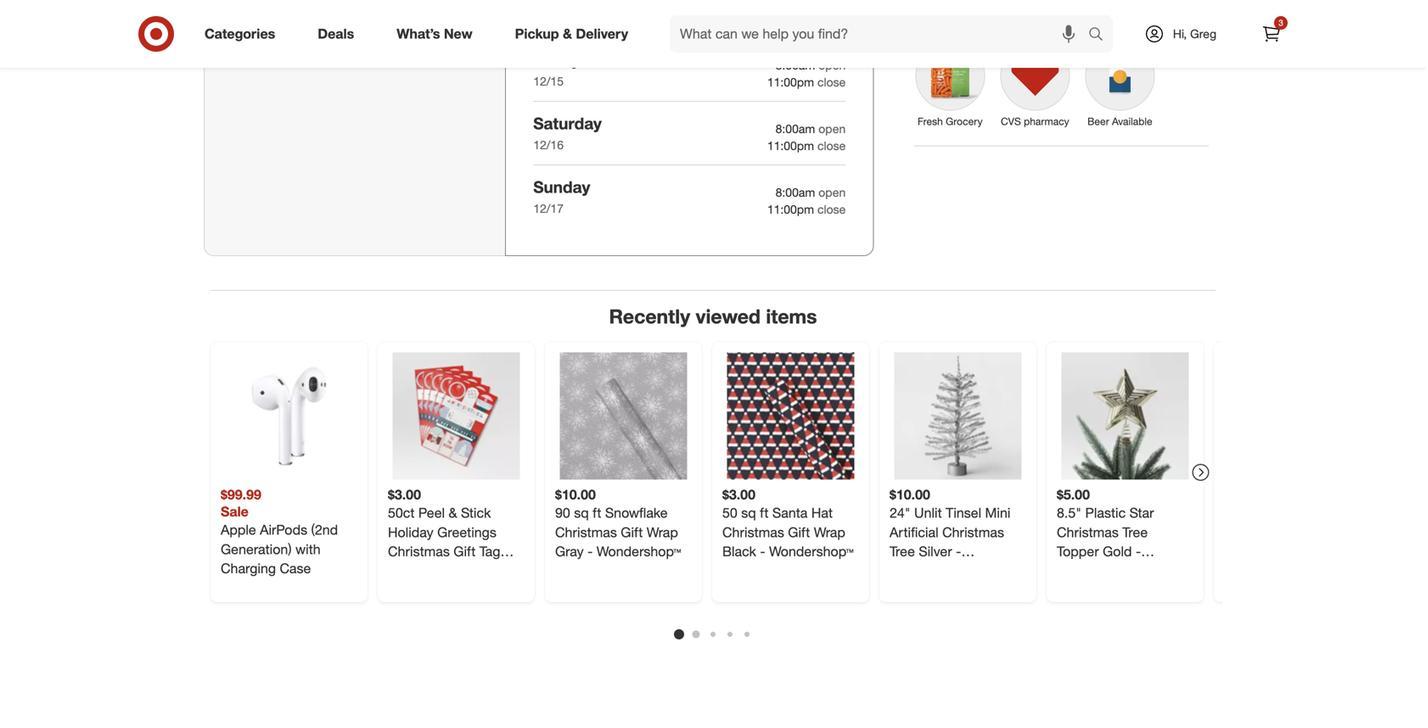 Task type: describe. For each thing, give the bounding box(es) containing it.
sq for 50
[[741, 505, 756, 522]]

items
[[766, 305, 817, 328]]

mini
[[985, 505, 1011, 522]]

24"
[[890, 505, 911, 522]]

8.5" plastic star christmas tree topper gold - wondershop™ image
[[1062, 353, 1189, 480]]

topper
[[1057, 544, 1099, 561]]

christmas inside $5.00 8.5" plastic star christmas tree topper gold - wondershop™
[[1057, 525, 1119, 541]]

search button
[[1081, 15, 1122, 56]]

gift inside $3.00 50 sq ft santa hat christmas gift wrap black - wondershop™
[[788, 525, 810, 541]]

tag
[[479, 544, 500, 561]]

ft for snowflake
[[593, 505, 602, 522]]

generation)
[[221, 542, 292, 558]]

artificial
[[890, 525, 939, 541]]

friday
[[533, 50, 580, 70]]

hat
[[812, 505, 833, 522]]

3 link
[[1253, 15, 1291, 53]]

8:00am open 11:00pm close for saturday
[[767, 121, 846, 153]]

close for saturday
[[818, 138, 846, 153]]

12/17
[[533, 201, 564, 216]]

beer available
[[1088, 115, 1153, 128]]

airpods
[[260, 522, 307, 539]]

beer available link
[[1078, 33, 1163, 132]]

store features
[[915, 6, 1024, 26]]

fresh grocery link
[[908, 33, 993, 132]]

peel
[[418, 505, 445, 522]]

viewed
[[696, 305, 761, 328]]

12/15
[[533, 74, 564, 89]]

saturday
[[533, 114, 602, 133]]

wondershop™ inside $3.00 50 sq ft santa hat christmas gift wrap black - wondershop™
[[769, 544, 854, 561]]

christmas inside $3.00 50ct peel & stick holiday greetings christmas gift tag red - wondershop™
[[388, 544, 450, 561]]

black
[[723, 544, 756, 561]]

pickup
[[515, 26, 559, 42]]

3
[[1279, 17, 1284, 28]]

plastic
[[1086, 505, 1126, 522]]

$5.00
[[1057, 487, 1090, 504]]

1 horizontal spatial &
[[563, 26, 572, 42]]

& inside $3.00 50ct peel & stick holiday greetings christmas gift tag red - wondershop™
[[449, 505, 457, 522]]

snowflake
[[605, 505, 668, 522]]

pickup & delivery
[[515, 26, 628, 42]]

santa
[[773, 505, 808, 522]]

apple
[[221, 522, 256, 539]]

sunday 12/17
[[533, 177, 590, 216]]

$3.00 50 sq ft santa hat christmas gift wrap black - wondershop™
[[723, 487, 854, 561]]

gift inside $10.00 90 sq ft snowflake christmas gift wrap gray - wondershop™
[[621, 525, 643, 541]]

gold
[[1103, 544, 1132, 561]]

store
[[915, 6, 956, 26]]

wondershop™ inside $10.00 90 sq ft snowflake christmas gift wrap gray - wondershop™
[[597, 544, 681, 561]]

pharmacy
[[1024, 115, 1070, 128]]

wondershop™ inside $3.00 50ct peel & stick holiday greetings christmas gift tag red - wondershop™
[[426, 564, 510, 580]]

open for friday
[[819, 58, 846, 73]]

what's new
[[397, 26, 473, 42]]

what's new link
[[382, 15, 494, 53]]

close for sunday
[[818, 202, 846, 217]]

tinsel
[[946, 505, 982, 522]]

wondershop™ inside $5.00 8.5" plastic star christmas tree topper gold - wondershop™
[[1057, 564, 1142, 580]]

(2nd
[[311, 522, 338, 539]]

categories
[[205, 26, 275, 42]]

open for saturday
[[819, 121, 846, 136]]

with
[[296, 542, 321, 558]]

christmas inside $10.00 90 sq ft snowflake christmas gift wrap gray - wondershop™
[[555, 525, 617, 541]]

8:00am for friday
[[776, 58, 815, 73]]

search
[[1081, 27, 1122, 44]]

ft for santa
[[760, 505, 769, 522]]

$99.99 sale apple airpods (2nd generation) with charging case
[[221, 487, 338, 578]]

greetings
[[437, 525, 497, 541]]

gray
[[555, 544, 584, 561]]



Task type: locate. For each thing, give the bounding box(es) containing it.
- right the gold
[[1136, 544, 1141, 561]]

tree down star
[[1123, 525, 1148, 541]]

features
[[960, 6, 1024, 26]]

0 vertical spatial 8:00am
[[776, 58, 815, 73]]

hi, greg
[[1173, 26, 1217, 41]]

wrap inside $3.00 50 sq ft santa hat christmas gift wrap black - wondershop™
[[814, 525, 846, 541]]

8:00am open 11:00pm close for friday
[[767, 58, 846, 89]]

sq right the 50
[[741, 505, 756, 522]]

wrap
[[647, 525, 678, 541], [814, 525, 846, 541]]

1 open from the top
[[819, 58, 846, 73]]

ft
[[593, 505, 602, 522], [760, 505, 769, 522]]

11:00pm for sunday
[[767, 202, 814, 217]]

christmas down holiday
[[388, 544, 450, 561]]

3 8:00am from the top
[[776, 185, 815, 200]]

- inside $3.00 50 sq ft santa hat christmas gift wrap black - wondershop™
[[760, 544, 766, 561]]

24" unlit tinsel mini artificial christmas tree silver - wondershop™ image
[[895, 353, 1022, 480]]

what's
[[397, 26, 440, 42]]

1 wrap from the left
[[647, 525, 678, 541]]

saturday 12/16
[[533, 114, 602, 152]]

apple airpods (2nd generation) with charging case image
[[225, 353, 353, 480]]

christmas up black
[[723, 525, 784, 541]]

1 horizontal spatial $10.00
[[890, 487, 930, 504]]

1 vertical spatial tree
[[890, 544, 915, 561]]

2 sq from the left
[[741, 505, 756, 522]]

christmas inside $10.00 24" unlit tinsel mini artificial christmas tree silver - wondershop™
[[943, 525, 1004, 541]]

christmas up gray
[[555, 525, 617, 541]]

store capabilities with hours, vertical tabs tab list
[[204, 0, 505, 256]]

deals
[[318, 26, 354, 42]]

$10.00 up 90
[[555, 487, 596, 504]]

wondershop™ down the gold
[[1057, 564, 1142, 580]]

stick
[[461, 505, 491, 522]]

gift down 'santa'
[[788, 525, 810, 541]]

0 horizontal spatial $3.00
[[388, 487, 421, 504]]

1 horizontal spatial gift
[[621, 525, 643, 541]]

- right gray
[[588, 544, 593, 561]]

0 vertical spatial 8:00am open 11:00pm close
[[767, 58, 846, 89]]

friday 12/15
[[533, 50, 580, 89]]

$10.00 inside $10.00 24" unlit tinsel mini artificial christmas tree silver - wondershop™
[[890, 487, 930, 504]]

christmas
[[555, 525, 617, 541], [723, 525, 784, 541], [943, 525, 1004, 541], [1057, 525, 1119, 541], [388, 544, 450, 561]]

cvs pharmacy link
[[993, 33, 1078, 132]]

$10.00 for sq
[[555, 487, 596, 504]]

8.5"
[[1057, 505, 1082, 522]]

1 horizontal spatial ft
[[760, 505, 769, 522]]

0 horizontal spatial gift
[[454, 544, 476, 561]]

wondershop™ inside $10.00 24" unlit tinsel mini artificial christmas tree silver - wondershop™
[[890, 564, 974, 580]]

deals link
[[303, 15, 376, 53]]

wrap inside $10.00 90 sq ft snowflake christmas gift wrap gray - wondershop™
[[647, 525, 678, 541]]

What can we help you find? suggestions appear below search field
[[670, 15, 1093, 53]]

1 horizontal spatial wrap
[[814, 525, 846, 541]]

2 open from the top
[[819, 121, 846, 136]]

$3.00 for 50
[[723, 487, 756, 504]]

tree inside $10.00 24" unlit tinsel mini artificial christmas tree silver - wondershop™
[[890, 544, 915, 561]]

gift down the greetings
[[454, 544, 476, 561]]

categories link
[[190, 15, 297, 53]]

2 ft from the left
[[760, 505, 769, 522]]

$10.00 up 24"
[[890, 487, 930, 504]]

greg
[[1190, 26, 1217, 41]]

new
[[444, 26, 473, 42]]

3 8:00am open 11:00pm close from the top
[[767, 185, 846, 217]]

$3.00
[[388, 487, 421, 504], [723, 487, 756, 504]]

charging
[[221, 561, 276, 578]]

2 8:00am open 11:00pm close from the top
[[767, 121, 846, 153]]

8:00am open 11:00pm close for sunday
[[767, 185, 846, 217]]

tree inside $5.00 8.5" plastic star christmas tree topper gold - wondershop™
[[1123, 525, 1148, 541]]

1 vertical spatial 8:00am open 11:00pm close
[[767, 121, 846, 153]]

- inside $10.00 24" unlit tinsel mini artificial christmas tree silver - wondershop™
[[956, 544, 961, 561]]

wrap down snowflake
[[647, 525, 678, 541]]

- inside $5.00 8.5" plastic star christmas tree topper gold - wondershop™
[[1136, 544, 1141, 561]]

2 $3.00 from the left
[[723, 487, 756, 504]]

red
[[388, 564, 413, 580]]

11:00pm for saturday
[[767, 138, 814, 153]]

1 close from the top
[[818, 11, 846, 26]]

$10.00 24" unlit tinsel mini artificial christmas tree silver - wondershop™
[[890, 487, 1011, 580]]

3 close from the top
[[818, 138, 846, 153]]

1 vertical spatial 8:00am
[[776, 121, 815, 136]]

90 sq ft snowflake christmas gift wrap gray - wondershop™ image
[[560, 353, 687, 480]]

wondershop™ down tag
[[426, 564, 510, 580]]

90
[[555, 505, 570, 522]]

available
[[1112, 115, 1153, 128]]

- inside $10.00 90 sq ft snowflake christmas gift wrap gray - wondershop™
[[588, 544, 593, 561]]

2 close from the top
[[818, 75, 846, 89]]

recently viewed items
[[609, 305, 817, 328]]

$3.00 up the 50
[[723, 487, 756, 504]]

- right the silver
[[956, 544, 961, 561]]

2 vertical spatial 8:00am
[[776, 185, 815, 200]]

fresh grocery
[[918, 115, 983, 128]]

sq inside $3.00 50 sq ft santa hat christmas gift wrap black - wondershop™
[[741, 505, 756, 522]]

delivery
[[576, 26, 628, 42]]

1 sq from the left
[[574, 505, 589, 522]]

christmas up topper
[[1057, 525, 1119, 541]]

tree down artificial
[[890, 544, 915, 561]]

1 vertical spatial open
[[819, 121, 846, 136]]

-
[[588, 544, 593, 561], [760, 544, 766, 561], [956, 544, 961, 561], [1136, 544, 1141, 561], [417, 564, 422, 580]]

1 ft from the left
[[593, 505, 602, 522]]

grocery
[[946, 115, 983, 128]]

1 horizontal spatial tree
[[1123, 525, 1148, 541]]

$3.00 for 50ct
[[388, 487, 421, 504]]

0 vertical spatial &
[[563, 26, 572, 42]]

& right peel
[[449, 505, 457, 522]]

christmas inside $3.00 50 sq ft santa hat christmas gift wrap black - wondershop™
[[723, 525, 784, 541]]

8:00am for saturday
[[776, 121, 815, 136]]

wondershop™ down the silver
[[890, 564, 974, 580]]

50ct peel & stick holiday greetings christmas gift tag red - wondershop™ image
[[393, 353, 520, 480]]

3 open from the top
[[819, 185, 846, 200]]

0 horizontal spatial tree
[[890, 544, 915, 561]]

$5.00 8.5" plastic star christmas tree topper gold - wondershop™
[[1057, 487, 1154, 580]]

4 11:00pm from the top
[[767, 202, 814, 217]]

beer
[[1088, 115, 1110, 128]]

2 8:00am from the top
[[776, 121, 815, 136]]

8:00am open 11:00pm close
[[767, 58, 846, 89], [767, 121, 846, 153], [767, 185, 846, 217]]

sq inside $10.00 90 sq ft snowflake christmas gift wrap gray - wondershop™
[[574, 505, 589, 522]]

1 8:00am open 11:00pm close from the top
[[767, 58, 846, 89]]

gift inside $3.00 50ct peel & stick holiday greetings christmas gift tag red - wondershop™
[[454, 544, 476, 561]]

1 $10.00 from the left
[[555, 487, 596, 504]]

2 vertical spatial open
[[819, 185, 846, 200]]

1 horizontal spatial $3.00
[[723, 487, 756, 504]]

silver
[[919, 544, 952, 561]]

$3.00 50ct peel & stick holiday greetings christmas gift tag red - wondershop™
[[388, 487, 510, 580]]

2 11:00pm from the top
[[767, 75, 814, 89]]

christmas down the tinsel
[[943, 525, 1004, 541]]

50 sq ft santa hat christmas gift wrap black - wondershop™ image
[[727, 353, 855, 480]]

0 horizontal spatial &
[[449, 505, 457, 522]]

ft inside $10.00 90 sq ft snowflake christmas gift wrap gray - wondershop™
[[593, 505, 602, 522]]

0 horizontal spatial ft
[[593, 505, 602, 522]]

4 close from the top
[[818, 202, 846, 217]]

& up 'friday'
[[563, 26, 572, 42]]

$10.00 inside $10.00 90 sq ft snowflake christmas gift wrap gray - wondershop™
[[555, 487, 596, 504]]

sq right 90
[[574, 505, 589, 522]]

$10.00 for unlit
[[890, 487, 930, 504]]

0 vertical spatial open
[[819, 58, 846, 73]]

1 $3.00 from the left
[[388, 487, 421, 504]]

$99.99
[[221, 487, 261, 504]]

hi,
[[1173, 26, 1187, 41]]

- inside $3.00 50ct peel & stick holiday greetings christmas gift tag red - wondershop™
[[417, 564, 422, 580]]

sunday
[[533, 177, 590, 197]]

gift down snowflake
[[621, 525, 643, 541]]

tree
[[1123, 525, 1148, 541], [890, 544, 915, 561]]

sq
[[574, 505, 589, 522], [741, 505, 756, 522]]

ft left 'santa'
[[760, 505, 769, 522]]

cvs pharmacy
[[1001, 115, 1070, 128]]

50
[[723, 505, 738, 522]]

recently
[[609, 305, 690, 328]]

sale
[[221, 504, 249, 521]]

11:00pm close
[[767, 11, 846, 26]]

1 8:00am from the top
[[776, 58, 815, 73]]

3 11:00pm from the top
[[767, 138, 814, 153]]

11:00pm for friday
[[767, 75, 814, 89]]

close
[[818, 11, 846, 26], [818, 75, 846, 89], [818, 138, 846, 153], [818, 202, 846, 217]]

wrap down hat
[[814, 525, 846, 541]]

$10.00 90 sq ft snowflake christmas gift wrap gray - wondershop™
[[555, 487, 681, 561]]

cvs
[[1001, 115, 1021, 128]]

12/16
[[533, 138, 564, 152]]

2 vertical spatial 8:00am open 11:00pm close
[[767, 185, 846, 217]]

gift
[[621, 525, 643, 541], [788, 525, 810, 541], [454, 544, 476, 561]]

close for friday
[[818, 75, 846, 89]]

8:00am for sunday
[[776, 185, 815, 200]]

&
[[563, 26, 572, 42], [449, 505, 457, 522]]

1 horizontal spatial sq
[[741, 505, 756, 522]]

8:00am
[[776, 58, 815, 73], [776, 121, 815, 136], [776, 185, 815, 200]]

case
[[280, 561, 311, 578]]

- right the red
[[417, 564, 422, 580]]

fresh
[[918, 115, 943, 128]]

11:00pm
[[767, 11, 814, 26], [767, 75, 814, 89], [767, 138, 814, 153], [767, 202, 814, 217]]

pickup & delivery link
[[501, 15, 650, 53]]

open for sunday
[[819, 185, 846, 200]]

star
[[1130, 505, 1154, 522]]

$3.00 up 50ct
[[388, 487, 421, 504]]

sq for 90
[[574, 505, 589, 522]]

wondershop™ down hat
[[769, 544, 854, 561]]

$3.00 inside $3.00 50ct peel & stick holiday greetings christmas gift tag red - wondershop™
[[388, 487, 421, 504]]

holiday
[[388, 525, 434, 541]]

50ct
[[388, 505, 415, 522]]

1 vertical spatial &
[[449, 505, 457, 522]]

- right black
[[760, 544, 766, 561]]

2 $10.00 from the left
[[890, 487, 930, 504]]

ft inside $3.00 50 sq ft santa hat christmas gift wrap black - wondershop™
[[760, 505, 769, 522]]

wondershop™ down snowflake
[[597, 544, 681, 561]]

0 horizontal spatial wrap
[[647, 525, 678, 541]]

unlit
[[915, 505, 942, 522]]

1 11:00pm from the top
[[767, 11, 814, 26]]

0 vertical spatial tree
[[1123, 525, 1148, 541]]

wondershop™
[[597, 544, 681, 561], [769, 544, 854, 561], [426, 564, 510, 580], [890, 564, 974, 580], [1057, 564, 1142, 580]]

2 horizontal spatial gift
[[788, 525, 810, 541]]

ft right 90
[[593, 505, 602, 522]]

0 horizontal spatial $10.00
[[555, 487, 596, 504]]

open
[[819, 58, 846, 73], [819, 121, 846, 136], [819, 185, 846, 200]]

2 wrap from the left
[[814, 525, 846, 541]]

$3.00 inside $3.00 50 sq ft santa hat christmas gift wrap black - wondershop™
[[723, 487, 756, 504]]

0 horizontal spatial sq
[[574, 505, 589, 522]]



Task type: vqa. For each thing, say whether or not it's contained in the screenshot.
the "Sale"
yes



